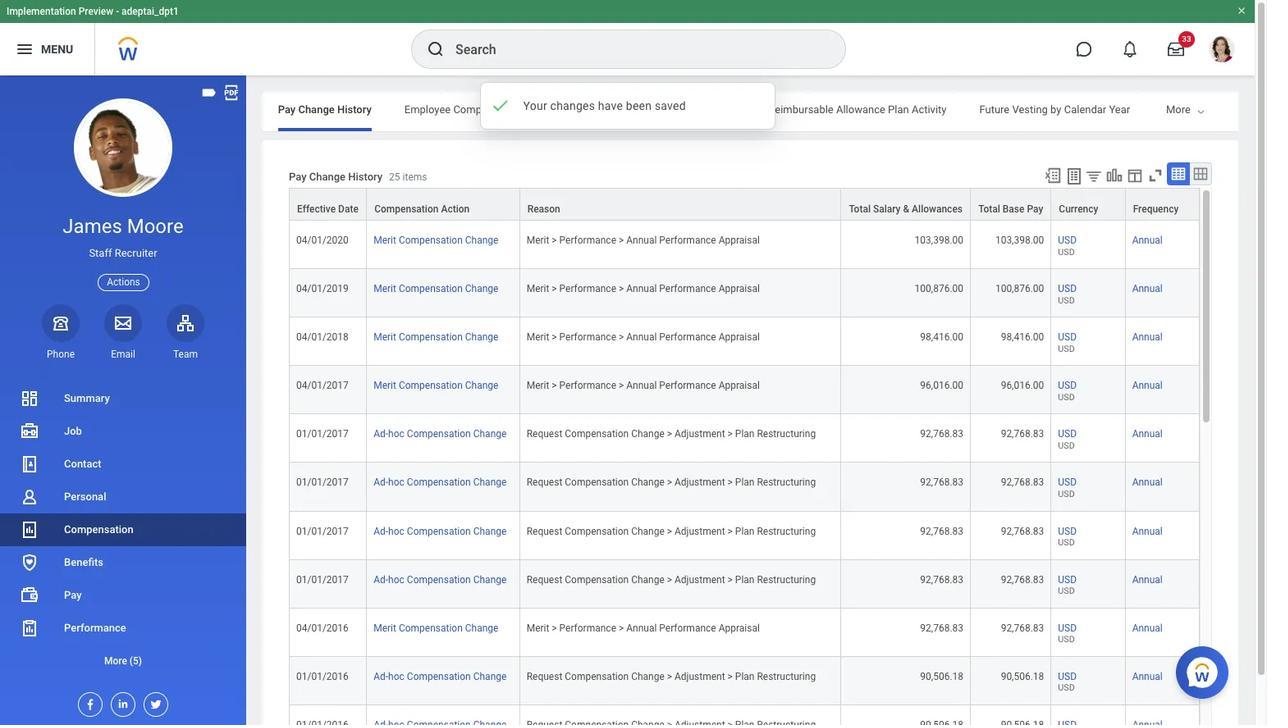 Task type: vqa. For each thing, say whether or not it's contained in the screenshot.


Task type: locate. For each thing, give the bounding box(es) containing it.
4 annual link from the top
[[1133, 380, 1163, 392]]

3 annual link from the top
[[1133, 332, 1163, 343]]

job image
[[20, 422, 39, 442]]

&
[[631, 103, 638, 116], [904, 204, 910, 215]]

8 row from the top
[[289, 512, 1201, 561]]

2 usd link from the top
[[1059, 280, 1078, 295]]

& right salary
[[904, 204, 910, 215]]

total for total base pay
[[979, 204, 1001, 215]]

4 merit compensation change link from the top
[[374, 380, 499, 392]]

merit compensation change link
[[374, 235, 499, 246], [374, 283, 499, 295], [374, 332, 499, 343], [374, 380, 499, 392], [374, 623, 499, 635]]

4 01/01/2017 from the top
[[296, 575, 349, 586]]

8 usd from the top
[[1059, 392, 1076, 403]]

9 annual link from the top
[[1133, 623, 1163, 635]]

5 ad- from the top
[[374, 672, 389, 683]]

4 ad-hoc compensation change from the top
[[374, 575, 507, 586]]

fullscreen image
[[1147, 167, 1165, 185]]

2 01/01/2017 from the top
[[296, 478, 349, 489]]

merit compensation change for 04/01/2020
[[374, 235, 499, 246]]

0 vertical spatial &
[[631, 103, 638, 116]]

1 horizontal spatial 98,416.00
[[1002, 332, 1045, 343]]

3 merit > performance > annual performance appraisal from the top
[[527, 332, 760, 343]]

usd
[[1059, 235, 1078, 246], [1059, 247, 1076, 258], [1059, 283, 1078, 295], [1059, 295, 1076, 306], [1059, 332, 1078, 343], [1059, 344, 1076, 355], [1059, 380, 1078, 392], [1059, 392, 1076, 403], [1059, 429, 1078, 441], [1059, 441, 1076, 452], [1059, 478, 1078, 489], [1059, 490, 1076, 500], [1059, 526, 1078, 538], [1059, 538, 1076, 549], [1059, 575, 1078, 586], [1059, 587, 1076, 597], [1059, 623, 1078, 635], [1059, 635, 1076, 646], [1059, 672, 1078, 683], [1059, 684, 1076, 694]]

1 ad-hoc compensation change link from the top
[[374, 429, 507, 441]]

5 request from the top
[[527, 672, 563, 683]]

pay for pay change history
[[278, 103, 296, 116]]

row containing 04/01/2020
[[289, 221, 1201, 269]]

toolbar
[[1037, 163, 1213, 188]]

1 horizontal spatial 90,506.18
[[1002, 672, 1045, 683]]

navigation pane region
[[0, 76, 246, 726]]

compensation image
[[20, 521, 39, 540]]

103,398.00
[[915, 235, 964, 246], [996, 235, 1045, 246]]

2 ad- from the top
[[374, 478, 389, 489]]

more for more
[[1167, 103, 1192, 116]]

2 usd usd from the top
[[1059, 623, 1078, 646]]

1 horizontal spatial 103,398.00
[[996, 235, 1045, 246]]

have
[[599, 99, 623, 113]]

4 request compensation change > adjustment > plan restructuring from the top
[[527, 575, 816, 586]]

more for more (5)
[[104, 656, 127, 668]]

5 ad-hoc compensation change link from the top
[[374, 672, 507, 683]]

base
[[1003, 204, 1025, 215]]

analysis
[[526, 103, 565, 116]]

phone
[[47, 349, 75, 360]]

4 merit > performance > annual performance appraisal from the top
[[527, 380, 760, 392]]

more right year on the right of page
[[1167, 103, 1192, 116]]

1 horizontal spatial total
[[979, 204, 1001, 215]]

5 merit compensation change link from the top
[[374, 623, 499, 635]]

calendar
[[1065, 103, 1107, 116]]

04/01/2017
[[296, 380, 349, 392]]

total inside "popup button"
[[979, 204, 1001, 215]]

annual link for 9th row
[[1133, 575, 1163, 586]]

2 merit > performance > annual performance appraisal from the top
[[527, 283, 760, 295]]

total left salary
[[850, 204, 871, 215]]

list containing summary
[[0, 383, 246, 678]]

1 90,506.18 from the left
[[921, 672, 964, 683]]

1 horizontal spatial &
[[904, 204, 910, 215]]

2 annual link from the top
[[1133, 283, 1163, 295]]

bonus & one-time payments
[[598, 103, 736, 116]]

twitter image
[[145, 694, 163, 712]]

hoc for tenth usd link from the top of the page
[[389, 672, 405, 683]]

history up pay change history 25 items
[[337, 103, 372, 116]]

ad-hoc compensation change for ad-hoc compensation change link associated with fifth row from the bottom
[[374, 526, 507, 538]]

saved
[[655, 99, 686, 113]]

4 merit compensation change from the top
[[374, 380, 499, 392]]

3 usd from the top
[[1059, 283, 1078, 295]]

time
[[662, 103, 686, 116]]

appraisal
[[719, 235, 760, 246], [719, 283, 760, 295], [719, 332, 760, 343], [719, 380, 760, 392], [719, 623, 760, 635]]

2 appraisal from the top
[[719, 283, 760, 295]]

merit compensation change link for 04/01/2018
[[374, 332, 499, 343]]

request for fifth usd link
[[527, 429, 563, 441]]

hoc
[[389, 429, 405, 441], [389, 478, 405, 489], [389, 526, 405, 538], [389, 575, 405, 586], [389, 672, 405, 683]]

row
[[289, 188, 1201, 235], [289, 221, 1201, 269], [289, 269, 1201, 318], [289, 318, 1201, 367], [289, 367, 1201, 415], [289, 415, 1201, 464], [289, 464, 1201, 512], [289, 512, 1201, 561], [289, 561, 1201, 609], [289, 609, 1201, 658], [289, 658, 1201, 706], [289, 706, 1201, 726]]

contact
[[64, 458, 102, 471]]

menu
[[41, 42, 73, 56]]

pay change history 25 items
[[289, 171, 427, 183]]

2 request from the top
[[527, 478, 563, 489]]

search image
[[426, 39, 446, 59]]

tab list containing pay change history
[[59, 92, 1131, 131]]

1 total from the left
[[850, 204, 871, 215]]

one-
[[640, 103, 662, 116]]

total
[[850, 204, 871, 215], [979, 204, 1001, 215]]

vesting
[[1013, 103, 1049, 116]]

10 usd link from the top
[[1059, 668, 1078, 683]]

inbox large image
[[1169, 41, 1185, 57]]

job
[[64, 425, 82, 438]]

summary image
[[20, 389, 39, 409]]

1 ad-hoc compensation change from the top
[[374, 429, 507, 441]]

1 horizontal spatial 100,876.00
[[996, 283, 1045, 295]]

more
[[1167, 103, 1192, 116], [104, 656, 127, 668]]

92,768.83
[[921, 429, 964, 441], [1002, 429, 1045, 441], [921, 478, 964, 489], [1002, 478, 1045, 489], [921, 526, 964, 538], [1002, 526, 1045, 538], [921, 575, 964, 586], [1002, 575, 1045, 586], [921, 623, 964, 635], [1002, 623, 1045, 635]]

5 annual link from the top
[[1133, 429, 1163, 441]]

employee compensation analysis
[[405, 103, 565, 116]]

4 adjustment from the top
[[675, 575, 726, 586]]

adjustment
[[675, 429, 726, 441], [675, 478, 726, 489], [675, 526, 726, 538], [675, 575, 726, 586], [675, 672, 726, 683]]

merit compensation change link for 04/01/2020
[[374, 235, 499, 246]]

1 adjustment from the top
[[675, 429, 726, 441]]

more left the (5) at left bottom
[[104, 656, 127, 668]]

11 usd from the top
[[1059, 478, 1078, 489]]

performance
[[560, 235, 617, 246], [660, 235, 717, 246], [560, 283, 617, 295], [660, 283, 717, 295], [560, 332, 617, 343], [660, 332, 717, 343], [560, 380, 617, 392], [660, 380, 717, 392], [64, 622, 126, 635], [560, 623, 617, 635], [660, 623, 717, 635]]

plan
[[889, 103, 910, 116], [736, 429, 755, 441], [736, 478, 755, 489], [736, 526, 755, 538], [736, 575, 755, 586], [736, 672, 755, 683]]

2 merit compensation change link from the top
[[374, 283, 499, 295]]

change
[[298, 103, 335, 116], [309, 171, 346, 183], [465, 235, 499, 246], [465, 283, 499, 295], [465, 332, 499, 343], [465, 380, 499, 392], [474, 429, 507, 441], [632, 429, 665, 441], [474, 478, 507, 489], [632, 478, 665, 489], [474, 526, 507, 538], [632, 526, 665, 538], [474, 575, 507, 586], [632, 575, 665, 586], [465, 623, 499, 635], [474, 672, 507, 683], [632, 672, 665, 683]]

annual link for row containing 04/01/2020
[[1133, 235, 1163, 246]]

merit compensation change
[[374, 235, 499, 246], [374, 283, 499, 295], [374, 332, 499, 343], [374, 380, 499, 392], [374, 623, 499, 635]]

adjustment for fifth usd link from the bottom of the page
[[675, 478, 726, 489]]

3 row from the top
[[289, 269, 1201, 318]]

tab list
[[59, 92, 1131, 131]]

0 horizontal spatial 96,016.00
[[921, 380, 964, 392]]

>
[[552, 235, 557, 246], [619, 235, 624, 246], [552, 283, 557, 295], [619, 283, 624, 295], [552, 332, 557, 343], [619, 332, 624, 343], [552, 380, 557, 392], [619, 380, 624, 392], [667, 429, 673, 441], [728, 429, 733, 441], [667, 478, 673, 489], [728, 478, 733, 489], [667, 526, 673, 538], [728, 526, 733, 538], [667, 575, 673, 586], [728, 575, 733, 586], [552, 623, 557, 635], [619, 623, 624, 635], [667, 672, 673, 683], [728, 672, 733, 683]]

history left "25"
[[348, 171, 383, 183]]

row containing effective date
[[289, 188, 1201, 235]]

1 appraisal from the top
[[719, 235, 760, 246]]

more (5) button
[[0, 645, 246, 678]]

allowance
[[837, 103, 886, 116]]

1 vertical spatial more
[[104, 656, 127, 668]]

5 restructuring from the top
[[758, 672, 816, 683]]

actions button
[[98, 274, 149, 291]]

merit compensation change link for 04/01/2017
[[374, 380, 499, 392]]

2 ad-hoc compensation change from the top
[[374, 478, 507, 489]]

merit
[[374, 235, 397, 246], [527, 235, 550, 246], [374, 283, 397, 295], [527, 283, 550, 295], [374, 332, 397, 343], [527, 332, 550, 343], [374, 380, 397, 392], [527, 380, 550, 392], [374, 623, 397, 635], [527, 623, 550, 635]]

0 horizontal spatial 98,416.00
[[921, 332, 964, 343]]

more inside more (5) dropdown button
[[104, 656, 127, 668]]

pay inside tab list
[[278, 103, 296, 116]]

5 merit compensation change from the top
[[374, 623, 499, 635]]

10 row from the top
[[289, 609, 1201, 658]]

usd usd
[[1059, 526, 1078, 549], [1059, 623, 1078, 646]]

90,506.18
[[921, 672, 964, 683], [1002, 672, 1045, 683]]

3 01/01/2017 from the top
[[296, 526, 349, 538]]

annual link
[[1133, 235, 1163, 246], [1133, 283, 1163, 295], [1133, 332, 1163, 343], [1133, 380, 1163, 392], [1133, 429, 1163, 441], [1133, 478, 1163, 489], [1133, 526, 1163, 538], [1133, 575, 1163, 586], [1133, 623, 1163, 635], [1133, 672, 1163, 683]]

james
[[63, 215, 122, 238]]

menu button
[[0, 23, 95, 76]]

3 merit compensation change link from the top
[[374, 332, 499, 343]]

0 horizontal spatial 100,876.00
[[915, 283, 964, 295]]

merit compensation change link for 04/01/2019
[[374, 283, 499, 295]]

& inside popup button
[[904, 204, 910, 215]]

appraisal for 96,016.00
[[719, 380, 760, 392]]

total left "base"
[[979, 204, 1001, 215]]

request compensation change > adjustment > plan restructuring
[[527, 429, 816, 441], [527, 478, 816, 489], [527, 526, 816, 538], [527, 575, 816, 586], [527, 672, 816, 683]]

100,876.00 down allowances
[[915, 283, 964, 295]]

benefits image
[[20, 553, 39, 573]]

summary
[[64, 393, 110, 405]]

annual link for 7th row from the bottom of the page
[[1133, 429, 1163, 441]]

usd link
[[1059, 232, 1078, 246], [1059, 280, 1078, 295], [1059, 329, 1078, 343], [1059, 377, 1078, 392], [1059, 426, 1078, 441], [1059, 474, 1078, 489], [1059, 523, 1078, 538], [1059, 571, 1078, 586], [1059, 620, 1078, 635], [1059, 668, 1078, 683]]

2 row from the top
[[289, 221, 1201, 269]]

5 row from the top
[[289, 367, 1201, 415]]

3 adjustment from the top
[[675, 526, 726, 538]]

pay inside "popup button"
[[1028, 204, 1044, 215]]

2 request compensation change > adjustment > plan restructuring from the top
[[527, 478, 816, 489]]

0 horizontal spatial 103,398.00
[[915, 235, 964, 246]]

1 merit compensation change from the top
[[374, 235, 499, 246]]

merit > performance > annual performance appraisal for 98,416.00
[[527, 332, 760, 343]]

3 request compensation change > adjustment > plan restructuring from the top
[[527, 526, 816, 538]]

4 ad-hoc compensation change link from the top
[[374, 575, 507, 586]]

01/01/2017
[[296, 429, 349, 441], [296, 478, 349, 489], [296, 526, 349, 538], [296, 575, 349, 586]]

history for pay change history 25 items
[[348, 171, 383, 183]]

adjustment for fifth usd link
[[675, 429, 726, 441]]

history for pay change history
[[337, 103, 372, 116]]

ad-hoc compensation change for ad-hoc compensation change link corresponding to 9th row
[[374, 575, 507, 586]]

compensation inside popup button
[[375, 204, 439, 215]]

pay inside list
[[64, 590, 82, 602]]

total base pay
[[979, 204, 1044, 215]]

1 vertical spatial &
[[904, 204, 910, 215]]

2 adjustment from the top
[[675, 478, 726, 489]]

1 horizontal spatial 96,016.00
[[1002, 380, 1045, 392]]

annual
[[627, 235, 657, 246], [1133, 235, 1163, 246], [627, 283, 657, 295], [1133, 283, 1163, 295], [627, 332, 657, 343], [1133, 332, 1163, 343], [627, 380, 657, 392], [1133, 380, 1163, 392], [1133, 429, 1163, 441], [1133, 478, 1163, 489], [1133, 526, 1163, 538], [1133, 575, 1163, 586], [627, 623, 657, 635], [1133, 623, 1163, 635], [1133, 672, 1163, 683]]

performance link
[[0, 613, 246, 645]]

1 usd usd from the top
[[1059, 526, 1078, 549]]

performance inside list
[[64, 622, 126, 635]]

1 annual link from the top
[[1133, 235, 1163, 246]]

1 ad- from the top
[[374, 429, 389, 441]]

merit > performance > annual performance appraisal for 100,876.00
[[527, 283, 760, 295]]

0 horizontal spatial more
[[104, 656, 127, 668]]

merit compensation change for 04/01/2017
[[374, 380, 499, 392]]

close environment banner image
[[1238, 6, 1247, 16]]

annual link for row containing 04/01/2019
[[1133, 283, 1163, 295]]

7 row from the top
[[289, 464, 1201, 512]]

ad-hoc compensation change
[[374, 429, 507, 441], [374, 478, 507, 489], [374, 526, 507, 538], [374, 575, 507, 586], [374, 672, 507, 683]]

row containing 04/01/2019
[[289, 269, 1201, 318]]

ad-hoc compensation change link for sixth row from the bottom of the page
[[374, 478, 507, 489]]

future vesting by calendar year
[[980, 103, 1131, 116]]

0 horizontal spatial total
[[850, 204, 871, 215]]

total inside popup button
[[850, 204, 871, 215]]

appraisal for 92,768.83
[[719, 623, 760, 635]]

1 horizontal spatial more
[[1167, 103, 1192, 116]]

2 103,398.00 from the left
[[996, 235, 1045, 246]]

4 request from the top
[[527, 575, 563, 586]]

expand table image
[[1193, 166, 1210, 182]]

4 ad- from the top
[[374, 575, 389, 586]]

3 usd link from the top
[[1059, 329, 1078, 343]]

linkedin image
[[112, 694, 130, 711]]

5 request compensation change > adjustment > plan restructuring from the top
[[527, 672, 816, 683]]

request compensation change > adjustment > plan restructuring for ad-hoc compensation change link associated with sixth row from the bottom of the page
[[527, 478, 816, 489]]

annual link for row containing 04/01/2017
[[1133, 380, 1163, 392]]

list
[[0, 383, 246, 678]]

performance image
[[20, 619, 39, 639]]

2 merit compensation change from the top
[[374, 283, 499, 295]]

5 adjustment from the top
[[675, 672, 726, 683]]

check image
[[491, 96, 510, 116]]

0 vertical spatial usd usd
[[1059, 526, 1078, 549]]

pay
[[278, 103, 296, 116], [289, 171, 307, 183], [1028, 204, 1044, 215], [64, 590, 82, 602]]

2 usd from the top
[[1059, 247, 1076, 258]]

ad- for ad-hoc compensation change link associated with fifth row from the bottom
[[374, 526, 389, 538]]

export to excel image
[[1045, 167, 1063, 185]]

team link
[[167, 304, 204, 361]]

total salary & allowances button
[[842, 189, 971, 220]]

103,398.00 down allowances
[[915, 235, 964, 246]]

request compensation change > adjustment > plan restructuring for ad-hoc compensation change link for row containing 01/01/2016
[[527, 672, 816, 683]]

expand/collapse chart image
[[1106, 167, 1124, 185]]

5 ad-hoc compensation change from the top
[[374, 672, 507, 683]]

appraisal for 103,398.00
[[719, 235, 760, 246]]

restructuring
[[758, 429, 816, 441], [758, 478, 816, 489], [758, 526, 816, 538], [758, 575, 816, 586], [758, 672, 816, 683]]

payments
[[689, 103, 736, 116]]

actions
[[107, 276, 140, 288]]

ad-
[[374, 429, 389, 441], [374, 478, 389, 489], [374, 526, 389, 538], [374, 575, 389, 586], [374, 672, 389, 683]]

merit > performance > annual performance appraisal for 103,398.00
[[527, 235, 760, 246]]

3 merit compensation change from the top
[[374, 332, 499, 343]]

ad-hoc compensation change link for fifth row from the bottom
[[374, 526, 507, 538]]

notification dialog
[[480, 82, 776, 130]]

103,398.00 down "base"
[[996, 235, 1045, 246]]

merit compensation change for 04/01/2019
[[374, 283, 499, 295]]

1 100,876.00 from the left
[[915, 283, 964, 295]]

4 restructuring from the top
[[758, 575, 816, 586]]

100,876.00 down "base"
[[996, 283, 1045, 295]]

0 vertical spatial history
[[337, 103, 372, 116]]

ad-hoc compensation change link
[[374, 429, 507, 441], [374, 478, 507, 489], [374, 526, 507, 538], [374, 575, 507, 586], [374, 672, 507, 683]]

16 usd from the top
[[1059, 587, 1076, 597]]

2 hoc from the top
[[389, 478, 405, 489]]

1 merit compensation change link from the top
[[374, 235, 499, 246]]

benefits link
[[0, 547, 246, 580]]

3 ad- from the top
[[374, 526, 389, 538]]

4 hoc from the top
[[389, 575, 405, 586]]

5 merit > performance > annual performance appraisal from the top
[[527, 623, 760, 635]]

pay for pay
[[64, 590, 82, 602]]

merit > performance > annual performance appraisal for 92,768.83
[[527, 623, 760, 635]]

4 row from the top
[[289, 318, 1201, 367]]

request for 8th usd link from the top of the page
[[527, 575, 563, 586]]

0 vertical spatial more
[[1167, 103, 1192, 116]]

6 annual link from the top
[[1133, 478, 1163, 489]]

9 usd link from the top
[[1059, 620, 1078, 635]]

Search Workday  search field
[[456, 31, 812, 67]]

7 annual link from the top
[[1133, 526, 1163, 538]]

annual link for sixth row from the bottom of the page
[[1133, 478, 1163, 489]]

1 request from the top
[[527, 429, 563, 441]]

0 horizontal spatial &
[[631, 103, 638, 116]]

98,416.00
[[921, 332, 964, 343], [1002, 332, 1045, 343]]

1 vertical spatial history
[[348, 171, 383, 183]]

1 96,016.00 from the left
[[921, 380, 964, 392]]

3 appraisal from the top
[[719, 332, 760, 343]]

usd usd for request compensation change > adjustment > plan restructuring
[[1059, 526, 1078, 549]]

3 hoc from the top
[[389, 526, 405, 538]]

adjustment for 8th usd link from the top of the page
[[675, 575, 726, 586]]

0 horizontal spatial 90,506.18
[[921, 672, 964, 683]]

merit > performance > annual performance appraisal
[[527, 235, 760, 246], [527, 283, 760, 295], [527, 332, 760, 343], [527, 380, 760, 392], [527, 623, 760, 635]]

appraisal for 100,876.00
[[719, 283, 760, 295]]

been
[[626, 99, 652, 113]]

history
[[337, 103, 372, 116], [348, 171, 383, 183]]

request compensation change > adjustment > plan restructuring for ad-hoc compensation change link related to 7th row from the bottom of the page
[[527, 429, 816, 441]]

1 row from the top
[[289, 188, 1201, 235]]

3 ad-hoc compensation change from the top
[[374, 526, 507, 538]]

employee
[[405, 103, 451, 116]]

merit compensation change for 04/01/2018
[[374, 332, 499, 343]]

tag image
[[200, 84, 218, 102]]

total for total salary & allowances
[[850, 204, 871, 215]]

restructuring for 8th usd link from the top of the page
[[758, 575, 816, 586]]

& left one-
[[631, 103, 638, 116]]

plan for 8th usd link from the top of the page
[[736, 575, 755, 586]]

8 annual link from the top
[[1133, 575, 1163, 586]]

1 vertical spatial usd usd
[[1059, 623, 1078, 646]]

plan for fifth usd link
[[736, 429, 755, 441]]

table image
[[1171, 166, 1187, 182]]



Task type: describe. For each thing, give the bounding box(es) containing it.
james moore
[[63, 215, 184, 238]]

ad-hoc compensation change link for row containing 01/01/2016
[[374, 672, 507, 683]]

date
[[338, 204, 359, 215]]

ad- for ad-hoc compensation change link for row containing 01/01/2016
[[374, 672, 389, 683]]

row containing 01/01/2016
[[289, 658, 1201, 706]]

export to worksheets image
[[1065, 167, 1085, 186]]

benefits
[[64, 557, 103, 569]]

01/01/2017 for fifth usd link
[[296, 429, 349, 441]]

usd usd for merit > performance > annual performance appraisal
[[1059, 623, 1078, 646]]

annual link for row containing 04/01/2018
[[1133, 332, 1163, 343]]

merit compensation change for 04/01/2016
[[374, 623, 499, 635]]

appraisal for 98,416.00
[[719, 332, 760, 343]]

preview
[[79, 6, 113, 17]]

pay for pay change history 25 items
[[289, 171, 307, 183]]

merit compensation change link for 04/01/2016
[[374, 623, 499, 635]]

1 usd link from the top
[[1059, 232, 1078, 246]]

implementation preview -   adeptai_dpt1
[[7, 6, 179, 17]]

01/01/2017 for fifth usd link from the bottom of the page
[[296, 478, 349, 489]]

33
[[1183, 34, 1192, 44]]

15 usd from the top
[[1059, 575, 1078, 586]]

6 usd from the top
[[1059, 344, 1076, 355]]

contact link
[[0, 448, 246, 481]]

profile logan mcneil image
[[1210, 36, 1236, 66]]

menu banner
[[0, 0, 1256, 76]]

-
[[116, 6, 119, 17]]

04/01/2020
[[296, 235, 349, 246]]

row containing 04/01/2016
[[289, 609, 1201, 658]]

plan for fifth usd link from the bottom of the page
[[736, 478, 755, 489]]

activity
[[912, 103, 947, 116]]

1 103,398.00 from the left
[[915, 235, 964, 246]]

bonus
[[598, 103, 628, 116]]

annual link for row containing 04/01/2016
[[1133, 623, 1163, 635]]

ad-hoc compensation change for ad-hoc compensation change link for row containing 01/01/2016
[[374, 672, 507, 683]]

effective date button
[[290, 189, 366, 220]]

action
[[441, 204, 470, 215]]

9 usd from the top
[[1059, 429, 1078, 441]]

summary link
[[0, 383, 246, 416]]

pay change history
[[278, 103, 372, 116]]

33 button
[[1159, 31, 1196, 67]]

effective
[[297, 204, 336, 215]]

job link
[[0, 416, 246, 448]]

request for tenth usd link from the top of the page
[[527, 672, 563, 683]]

20 usd from the top
[[1059, 684, 1076, 694]]

click to view/edit grid preferences image
[[1127, 167, 1145, 185]]

7 usd from the top
[[1059, 380, 1078, 392]]

1 98,416.00 from the left
[[921, 332, 964, 343]]

hoc for fifth usd link from the bottom of the page
[[389, 478, 405, 489]]

salary
[[874, 204, 901, 215]]

currency button
[[1052, 189, 1126, 220]]

25
[[389, 172, 400, 183]]

request compensation change > adjustment > plan restructuring for ad-hoc compensation change link corresponding to 9th row
[[527, 575, 816, 586]]

your changes have been saved
[[524, 99, 686, 113]]

your
[[524, 99, 548, 113]]

annual link for row containing 01/01/2016
[[1133, 672, 1163, 683]]

8 usd link from the top
[[1059, 571, 1078, 586]]

hoc for 8th usd link from the top of the page
[[389, 575, 405, 586]]

contact image
[[20, 455, 39, 475]]

effective date
[[297, 204, 359, 215]]

ad-hoc compensation change link for 7th row from the bottom of the page
[[374, 429, 507, 441]]

currency
[[1060, 204, 1099, 215]]

7 usd link from the top
[[1059, 523, 1078, 538]]

mail image
[[113, 314, 133, 333]]

notifications large image
[[1123, 41, 1139, 57]]

reimbursable allowance plan activity
[[769, 103, 947, 116]]

reimbursable
[[769, 103, 834, 116]]

personal image
[[20, 488, 39, 508]]

1 usd from the top
[[1059, 235, 1078, 246]]

reason
[[528, 204, 561, 215]]

ad-hoc compensation change for ad-hoc compensation change link related to 7th row from the bottom of the page
[[374, 429, 507, 441]]

more (5) button
[[0, 652, 246, 672]]

by
[[1051, 103, 1062, 116]]

reason column header
[[520, 188, 842, 235]]

2 100,876.00 from the left
[[996, 283, 1045, 295]]

annual link for fifth row from the bottom
[[1133, 526, 1163, 538]]

04/01/2016
[[296, 623, 349, 635]]

request for fifth usd link from the bottom of the page
[[527, 478, 563, 489]]

staff recruiter
[[89, 247, 157, 260]]

12 usd from the top
[[1059, 490, 1076, 500]]

frequency
[[1134, 204, 1180, 215]]

restructuring for fifth usd link from the bottom of the page
[[758, 478, 816, 489]]

4 usd from the top
[[1059, 295, 1076, 306]]

recruiter
[[115, 247, 157, 260]]

request compensation change > adjustment > plan restructuring for ad-hoc compensation change link associated with fifth row from the bottom
[[527, 526, 816, 538]]

14 usd from the top
[[1059, 538, 1076, 549]]

year
[[1110, 103, 1131, 116]]

total salary & allowances
[[850, 204, 963, 215]]

compensation action button
[[367, 189, 520, 220]]

9 row from the top
[[289, 561, 1201, 609]]

implementation
[[7, 6, 76, 17]]

email
[[111, 349, 135, 360]]

(5)
[[130, 656, 142, 668]]

01/01/2017 for 8th usd link from the top of the page
[[296, 575, 349, 586]]

future
[[980, 103, 1010, 116]]

phone image
[[49, 314, 72, 333]]

04/01/2018
[[296, 332, 349, 343]]

email button
[[104, 304, 142, 361]]

reason button
[[520, 189, 841, 220]]

ad-hoc compensation change link for 9th row
[[374, 575, 507, 586]]

row containing 04/01/2018
[[289, 318, 1201, 367]]

2 96,016.00 from the left
[[1002, 380, 1045, 392]]

phone james moore element
[[42, 348, 80, 361]]

restructuring for tenth usd link from the top of the page
[[758, 672, 816, 683]]

personal link
[[0, 481, 246, 514]]

allowances
[[912, 204, 963, 215]]

team
[[173, 349, 198, 360]]

compensation link
[[0, 514, 246, 547]]

items
[[403, 172, 427, 183]]

compensation action
[[375, 204, 470, 215]]

total base pay button
[[972, 189, 1051, 220]]

phone button
[[42, 304, 80, 361]]

ad- for ad-hoc compensation change link related to 7th row from the bottom of the page
[[374, 429, 389, 441]]

adjustment for tenth usd link from the top of the page
[[675, 672, 726, 683]]

17 usd from the top
[[1059, 623, 1078, 635]]

& inside tab list
[[631, 103, 638, 116]]

team james moore element
[[167, 348, 204, 361]]

moore
[[127, 215, 184, 238]]

restructuring for fifth usd link
[[758, 429, 816, 441]]

18 usd from the top
[[1059, 635, 1076, 646]]

justify image
[[15, 39, 34, 59]]

compensation inside list
[[64, 524, 134, 536]]

3 restructuring from the top
[[758, 526, 816, 538]]

2 98,416.00 from the left
[[1002, 332, 1045, 343]]

10 usd from the top
[[1059, 441, 1076, 452]]

merit > performance > annual performance appraisal for 96,016.00
[[527, 380, 760, 392]]

12 row from the top
[[289, 706, 1201, 726]]

row containing 04/01/2017
[[289, 367, 1201, 415]]

adeptai_dpt1
[[122, 6, 179, 17]]

5 usd link from the top
[[1059, 426, 1078, 441]]

view printable version (pdf) image
[[223, 84, 241, 102]]

facebook image
[[79, 694, 97, 712]]

04/01/2019
[[296, 283, 349, 295]]

5 usd from the top
[[1059, 332, 1078, 343]]

more (5)
[[104, 656, 142, 668]]

01/01/2016
[[296, 672, 349, 683]]

email james moore element
[[104, 348, 142, 361]]

hoc for fifth usd link
[[389, 429, 405, 441]]

ad- for ad-hoc compensation change link corresponding to 9th row
[[374, 575, 389, 586]]

ad- for ad-hoc compensation change link associated with sixth row from the bottom of the page
[[374, 478, 389, 489]]

view team image
[[176, 314, 195, 333]]

2 90,506.18 from the left
[[1002, 672, 1045, 683]]

19 usd from the top
[[1059, 672, 1078, 683]]

6 row from the top
[[289, 415, 1201, 464]]

pay image
[[20, 586, 39, 606]]

3 request from the top
[[527, 526, 563, 538]]

changes
[[551, 99, 595, 113]]

ad-hoc compensation change for ad-hoc compensation change link associated with sixth row from the bottom of the page
[[374, 478, 507, 489]]

plan for tenth usd link from the top of the page
[[736, 672, 755, 683]]

personal
[[64, 491, 106, 503]]

select to filter grid data image
[[1086, 168, 1104, 185]]

staff
[[89, 247, 112, 260]]

6 usd link from the top
[[1059, 474, 1078, 489]]

13 usd from the top
[[1059, 526, 1078, 538]]

frequency button
[[1126, 189, 1200, 220]]

4 usd link from the top
[[1059, 377, 1078, 392]]

pay link
[[0, 580, 246, 613]]



